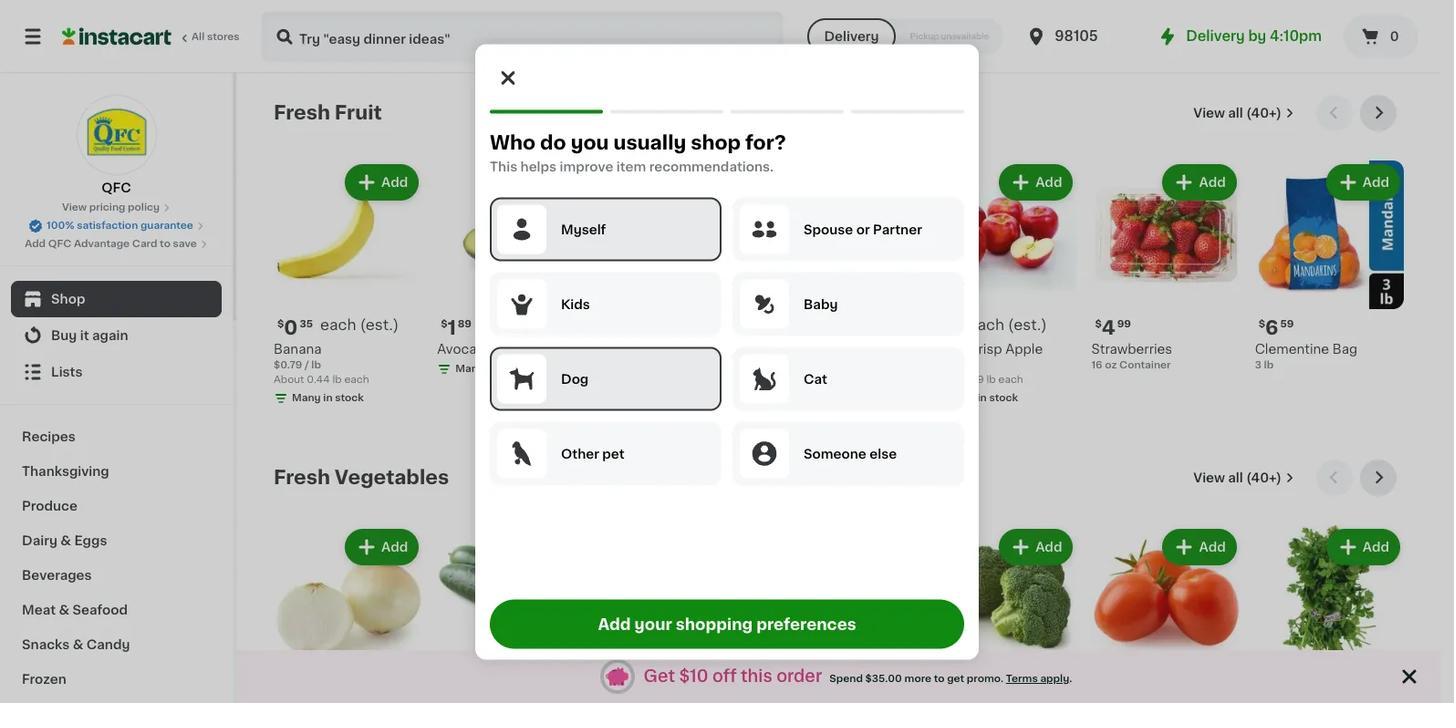 Task type: describe. For each thing, give the bounding box(es) containing it.
$ 1 89
[[441, 319, 472, 338]]

more
[[905, 674, 931, 684]]

or
[[856, 223, 870, 235]]

bag
[[1332, 343, 1358, 356]]

0 horizontal spatial to
[[160, 239, 170, 249]]

shop
[[691, 132, 741, 151]]

promo.
[[967, 674, 1004, 684]]

in for limes
[[814, 364, 823, 374]]

6
[[1265, 319, 1278, 338]]

myself
[[561, 223, 606, 235]]

& for snacks
[[73, 639, 83, 651]]

meat
[[22, 604, 56, 617]]

$ for $ 6 59
[[1259, 320, 1265, 330]]

save
[[173, 239, 197, 249]]

fresh for fresh vegetables
[[274, 468, 330, 487]]

spouse or partner
[[804, 223, 922, 235]]

79
[[790, 320, 803, 330]]

guarantee
[[140, 221, 193, 231]]

vegetables
[[335, 468, 449, 487]]

your
[[635, 617, 672, 631]]

get $10 off this order spend $35.00 more to get promo. terms apply .
[[644, 668, 1072, 685]]

all stores
[[192, 32, 240, 42]]

2 banana from the left
[[655, 343, 703, 356]]

many in stock for organic banana
[[619, 364, 691, 374]]

delivery button
[[808, 18, 895, 55]]

all for 1
[[1228, 107, 1243, 120]]

4
[[1102, 319, 1115, 338]]

add button for banana
[[347, 166, 417, 199]]

honeycrisp apple $2.99 / lb about 0.59 lb each many in stock
[[928, 343, 1043, 403]]

$ for $ 17 99
[[768, 684, 775, 694]]

beverages link
[[11, 558, 222, 593]]

add button for clementine bag
[[1328, 166, 1398, 199]]

99 for 4
[[1117, 320, 1131, 330]]

close image
[[1398, 666, 1420, 688]]

39
[[621, 684, 635, 694]]

recipes
[[22, 431, 75, 443]]

$ for $ 1 89
[[441, 320, 448, 330]]

spouse
[[804, 223, 853, 235]]

clementine bag 3 lb
[[1255, 343, 1358, 371]]

recipes link
[[11, 420, 222, 454]]

$ 1 91 each (est.)
[[932, 683, 1046, 703]]

cat
[[804, 372, 827, 385]]

banana inside banana $0.79 / lb about 0.44 lb each
[[274, 343, 322, 356]]

for?
[[745, 132, 786, 151]]

clementine
[[1255, 343, 1329, 356]]

add your shopping preferences button
[[490, 599, 964, 649]]

$1.75 each (estimated) element
[[928, 317, 1077, 341]]

17
[[775, 684, 795, 703]]

view all (40+) button for 1
[[1186, 95, 1302, 131]]

(40+) for 1
[[1246, 107, 1282, 120]]

& for dairy
[[60, 535, 71, 547]]

card
[[132, 239, 157, 249]]

$1.39 element
[[1255, 682, 1404, 703]]

(est.) for honeycrisp apple
[[1008, 318, 1047, 332]]

.
[[1069, 674, 1072, 684]]

lb up the 0.59
[[967, 361, 976, 371]]

100% satisfaction guarantee
[[47, 221, 193, 231]]

instacart logo image
[[62, 26, 172, 47]]

100%
[[47, 221, 74, 231]]

add your shopping preferences
[[598, 617, 856, 631]]

other pet
[[561, 447, 625, 460]]

$10
[[679, 668, 708, 685]]

many for organic banana
[[619, 364, 648, 374]]

organic banana
[[601, 343, 703, 356]]

meat & seafood
[[22, 604, 128, 617]]

honeycrisp
[[928, 343, 1002, 356]]

each (est.) for banana
[[320, 318, 399, 332]]

$1.91 each (estimated) element
[[928, 682, 1077, 703]]

avocado
[[437, 343, 493, 356]]

1 for $ 1 39
[[611, 684, 620, 703]]

kids
[[561, 297, 590, 310]]

$ for $ 0 35
[[277, 320, 284, 330]]

each up honeycrisp
[[968, 318, 1004, 332]]

many down 0.44
[[292, 393, 321, 403]]

$ 6 59
[[1259, 319, 1294, 338]]

$0.99 per pound element
[[601, 317, 750, 341]]

product group containing 6
[[1255, 161, 1404, 373]]

snacks
[[22, 639, 70, 651]]

dairy & eggs
[[22, 535, 107, 547]]

add button for strawberries
[[1164, 166, 1235, 199]]

oz
[[1105, 361, 1117, 371]]

else
[[870, 447, 897, 460]]

view for fresh vegetables
[[1193, 472, 1225, 484]]

apple
[[1005, 343, 1043, 356]]

main content containing fresh fruit
[[237, 73, 1440, 703]]

all
[[192, 32, 205, 42]]

fruit
[[335, 103, 382, 122]]

delivery for delivery
[[824, 30, 879, 43]]

delivery by 4:10pm
[[1186, 29, 1322, 43]]

stock inside honeycrisp apple $2.99 / lb about 0.59 lb each many in stock
[[989, 393, 1018, 403]]

1 for $ 1 89
[[448, 319, 456, 338]]

$35.00
[[865, 674, 902, 684]]

fresh fruit
[[274, 103, 382, 122]]

lists link
[[11, 354, 222, 390]]

many for limes
[[783, 364, 811, 374]]

$ 17 99
[[768, 684, 810, 703]]

100% satisfaction guarantee button
[[28, 215, 204, 234]]

in down 0.44
[[323, 393, 333, 403]]

view all (40+) for $
[[1193, 472, 1282, 484]]

fresh for fresh fruit
[[274, 103, 330, 122]]

shop
[[51, 293, 85, 306]]

many inside honeycrisp apple $2.99 / lb about 0.59 lb each many in stock
[[946, 393, 975, 403]]

0 button
[[1344, 15, 1419, 58]]

each inside "$ 1 91 each (est.)"
[[967, 683, 1003, 697]]

many in stock for avocado
[[455, 364, 527, 374]]

0.44
[[307, 375, 330, 385]]

lb inside clementine bag 3 lb
[[1264, 361, 1274, 371]]

many in stock for limes
[[783, 364, 854, 374]]

thanksgiving link
[[11, 454, 222, 489]]

other
[[561, 447, 599, 460]]

helps
[[520, 160, 557, 172]]

dairy & eggs link
[[11, 524, 222, 558]]

produce link
[[11, 489, 222, 524]]

who do you usually shop for? this helps improve item recommendations.
[[490, 132, 786, 172]]

each inside honeycrisp apple $2.99 / lb about 0.59 lb each many in stock
[[998, 375, 1023, 385]]

16
[[1091, 361, 1103, 371]]

view all (40+) button for $
[[1186, 460, 1302, 496]]

snacks & candy link
[[11, 628, 222, 662]]

lb right the 0.59
[[987, 375, 996, 385]]



Task type: vqa. For each thing, say whether or not it's contained in the screenshot.
bottom to
yes



Task type: locate. For each thing, give the bounding box(es) containing it.
in inside honeycrisp apple $2.99 / lb about 0.59 lb each many in stock
[[977, 393, 987, 403]]

0
[[1390, 30, 1399, 43], [284, 319, 298, 338], [611, 319, 625, 338], [775, 319, 788, 338]]

$ 0 35
[[277, 319, 313, 338]]

1 vertical spatial to
[[934, 674, 945, 684]]

/ down honeycrisp
[[960, 361, 964, 371]]

stores
[[207, 32, 240, 42]]

0 vertical spatial to
[[160, 239, 170, 249]]

each right 35
[[320, 318, 356, 332]]

each right 91
[[967, 683, 1003, 697]]

each (est.) for honeycrisp
[[968, 318, 1047, 332]]

1 view all (40+) from the top
[[1193, 107, 1282, 120]]

to left get
[[934, 674, 945, 684]]

all for $
[[1228, 472, 1243, 484]]

dairy
[[22, 535, 57, 547]]

add qfc advantage card to save link
[[25, 237, 208, 252]]

fresh left "vegetables"
[[274, 468, 330, 487]]

terms apply button
[[1006, 672, 1069, 686]]

about inside honeycrisp apple $2.99 / lb about 0.59 lb each many in stock
[[928, 375, 958, 385]]

add button
[[347, 166, 417, 199], [510, 166, 581, 199], [1001, 166, 1071, 199], [1164, 166, 1235, 199], [1328, 166, 1398, 199], [347, 531, 417, 564], [1001, 531, 1071, 564], [1164, 531, 1235, 564], [1328, 531, 1398, 564]]

qfc
[[101, 182, 131, 194], [48, 239, 71, 249]]

container
[[1119, 361, 1171, 371]]

item carousel region containing fresh fruit
[[274, 95, 1404, 445]]

1 vertical spatial qfc
[[48, 239, 71, 249]]

product group
[[274, 161, 423, 410], [437, 161, 586, 381], [601, 161, 750, 381], [764, 161, 913, 381], [928, 161, 1077, 410], [1091, 161, 1240, 373], [1255, 161, 1404, 373], [274, 525, 423, 703], [928, 525, 1077, 703], [1091, 525, 1240, 703], [1255, 525, 1404, 703]]

limes
[[764, 343, 803, 356]]

each (est.) inside $1.75 each (estimated) "element"
[[968, 318, 1047, 332]]

99 inside $ 4 99
[[1117, 320, 1131, 330]]

view inside view pricing policy link
[[62, 203, 87, 213]]

1 vertical spatial view all (40+) button
[[1186, 460, 1302, 496]]

1 all from the top
[[1228, 107, 1243, 120]]

0 vertical spatial all
[[1228, 107, 1243, 120]]

by
[[1248, 29, 1266, 43]]

get
[[947, 674, 964, 684]]

qfc down "100%"
[[48, 239, 71, 249]]

99 right the 4
[[1117, 320, 1131, 330]]

1 vertical spatial view
[[62, 203, 87, 213]]

1 fresh from the top
[[274, 103, 330, 122]]

many down avocado
[[455, 364, 484, 374]]

(est.) for banana
[[360, 318, 399, 332]]

shop link
[[11, 281, 222, 317]]

stock for limes
[[826, 364, 854, 374]]

(est.) inside "$ 1 91 each (est.)"
[[1007, 683, 1046, 697]]

get $10 off this order status
[[636, 667, 1080, 686]]

99 inside the $ 17 99
[[796, 684, 810, 694]]

add inside add qfc advantage card to save link
[[25, 239, 46, 249]]

1 vertical spatial (40+)
[[1246, 472, 1282, 484]]

2 fresh from the top
[[274, 468, 330, 487]]

/ up 0.44
[[305, 361, 309, 371]]

0 vertical spatial view
[[1193, 107, 1225, 120]]

beverages
[[22, 569, 92, 582]]

$ inside the $ 17 99
[[768, 684, 775, 694]]

partner
[[873, 223, 922, 235]]

2 vertical spatial view
[[1193, 472, 1225, 484]]

add your shopping preferences element
[[475, 44, 979, 660]]

many in stock down avocado
[[455, 364, 527, 374]]

4:10pm
[[1270, 29, 1322, 43]]

0 vertical spatial fresh
[[274, 103, 330, 122]]

1 view all (40+) button from the top
[[1186, 95, 1302, 131]]

each (est.) inside $0.35 each (estimated) "element"
[[320, 318, 399, 332]]

many in stock down 0.44
[[292, 393, 364, 403]]

1 horizontal spatial /
[[960, 361, 964, 371]]

$ inside $ 4 99
[[1095, 320, 1102, 330]]

$
[[277, 320, 284, 330], [441, 320, 448, 330], [1095, 320, 1102, 330], [768, 320, 775, 330], [1259, 320, 1265, 330], [604, 684, 611, 694], [932, 684, 938, 694], [768, 684, 775, 694]]

0 horizontal spatial delivery
[[824, 30, 879, 43]]

0 horizontal spatial 99
[[796, 684, 810, 694]]

$ inside $ 1 89
[[441, 320, 448, 330]]

None search field
[[261, 11, 784, 62]]

banana up $0.79 at the left of page
[[274, 343, 322, 356]]

2 view all (40+) from the top
[[1193, 472, 1282, 484]]

1 horizontal spatial delivery
[[1186, 29, 1245, 43]]

2 vertical spatial &
[[73, 639, 83, 651]]

1 horizontal spatial qfc
[[101, 182, 131, 194]]

(est.) inside $1.75 each (estimated) "element"
[[1008, 318, 1047, 332]]

$ 1 39
[[604, 684, 635, 703]]

add inside add your shopping preferences "button"
[[598, 617, 631, 631]]

1 each (est.) from the left
[[320, 318, 399, 332]]

$ left 89
[[441, 320, 448, 330]]

many
[[455, 364, 484, 374], [619, 364, 648, 374], [783, 364, 811, 374], [292, 393, 321, 403], [946, 393, 975, 403]]

1 horizontal spatial each (est.)
[[968, 318, 1047, 332]]

add button for honeycrisp apple
[[1001, 166, 1071, 199]]

many in stock
[[455, 364, 527, 374], [619, 364, 691, 374], [783, 364, 854, 374], [292, 393, 364, 403]]

0 vertical spatial 99
[[1117, 320, 1131, 330]]

view for fresh fruit
[[1193, 107, 1225, 120]]

$ for $ 1 91 each (est.)
[[932, 684, 938, 694]]

many in stock down limes
[[783, 364, 854, 374]]

98105
[[1055, 29, 1098, 43]]

buy it again
[[51, 329, 128, 342]]

1 (40+) from the top
[[1246, 107, 1282, 120]]

many for avocado
[[455, 364, 484, 374]]

$ 4 99
[[1095, 319, 1131, 338]]

product group containing 4
[[1091, 161, 1240, 373]]

each
[[320, 318, 356, 332], [968, 318, 1004, 332], [344, 375, 369, 385], [998, 375, 1023, 385], [967, 683, 1003, 697]]

2 each (est.) from the left
[[968, 318, 1047, 332]]

1 banana from the left
[[274, 343, 322, 356]]

$ for $ 4 99
[[1095, 320, 1102, 330]]

$2.99
[[928, 361, 958, 371]]

/
[[305, 361, 309, 371], [960, 361, 964, 371]]

1 horizontal spatial banana
[[655, 343, 703, 356]]

you
[[571, 132, 609, 151]]

many down limes
[[783, 364, 811, 374]]

$ left 35
[[277, 320, 284, 330]]

in down baby
[[814, 364, 823, 374]]

produce
[[22, 500, 78, 513]]

(40+)
[[1246, 107, 1282, 120], [1246, 472, 1282, 484]]

(est.) inside $0.35 each (estimated) "element"
[[360, 318, 399, 332]]

it
[[80, 329, 89, 342]]

stock down banana $0.79 / lb about 0.44 lb each
[[335, 393, 364, 403]]

terms
[[1006, 674, 1038, 684]]

& left "eggs"
[[60, 535, 71, 547]]

eggs
[[74, 535, 107, 547]]

lb right 0.44
[[332, 375, 342, 385]]

candy
[[86, 639, 130, 651]]

this
[[741, 668, 772, 685]]

0 horizontal spatial banana
[[274, 343, 322, 356]]

all stores link
[[62, 11, 241, 62]]

$ left 59
[[1259, 320, 1265, 330]]

$ left '39'
[[604, 684, 611, 694]]

99 right 17
[[796, 684, 810, 694]]

1 inside "$ 1 91 each (est.)"
[[938, 684, 947, 703]]

0 inside button
[[1390, 30, 1399, 43]]

2 about from the left
[[928, 375, 958, 385]]

view all (40+) for 1
[[1193, 107, 1282, 120]]

0 horizontal spatial qfc
[[48, 239, 71, 249]]

add button for each (est.)
[[1001, 531, 1071, 564]]

many in stock down the organic banana
[[619, 364, 691, 374]]

add
[[381, 176, 408, 189], [545, 176, 572, 189], [1036, 176, 1062, 189], [1199, 176, 1226, 189], [1363, 176, 1389, 189], [25, 239, 46, 249], [381, 541, 408, 554], [1036, 541, 1062, 554], [1199, 541, 1226, 554], [1363, 541, 1389, 554], [598, 617, 631, 631]]

$ inside $ 0 79
[[768, 320, 775, 330]]

stock down the organic banana
[[662, 364, 691, 374]]

1 left '39'
[[611, 684, 620, 703]]

1 vertical spatial &
[[59, 604, 69, 617]]

/ inside banana $0.79 / lb about 0.44 lb each
[[305, 361, 309, 371]]

$ inside $ 1 39
[[604, 684, 611, 694]]

fresh left fruit at top left
[[274, 103, 330, 122]]

this
[[490, 160, 517, 172]]

in down the 0.59
[[977, 393, 987, 403]]

2 item carousel region from the top
[[274, 460, 1404, 703]]

preferences
[[756, 617, 856, 631]]

$ left 91
[[932, 684, 938, 694]]

view pricing policy
[[62, 203, 160, 213]]

add qfc advantage card to save
[[25, 239, 197, 249]]

0 vertical spatial (40+)
[[1246, 107, 1282, 120]]

& right the 'meat'
[[59, 604, 69, 617]]

0 vertical spatial item carousel region
[[274, 95, 1404, 445]]

many down the 0.59
[[946, 393, 975, 403]]

in down the organic banana
[[650, 364, 660, 374]]

each (est.)
[[320, 318, 399, 332], [968, 318, 1047, 332]]

& left the candy
[[73, 639, 83, 651]]

$ up 16
[[1095, 320, 1102, 330]]

dog
[[561, 372, 589, 385]]

91
[[948, 684, 960, 694]]

$0.35 each (estimated) element
[[274, 317, 423, 341]]

lb up 0.44
[[311, 361, 321, 371]]

advantage
[[74, 239, 130, 249]]

99 for 17
[[796, 684, 810, 694]]

buy
[[51, 329, 77, 342]]

$ left 79
[[768, 320, 775, 330]]

item
[[616, 160, 646, 172]]

1 horizontal spatial about
[[928, 375, 958, 385]]

2 view all (40+) button from the top
[[1186, 460, 1302, 496]]

each (est.) up apple
[[968, 318, 1047, 332]]

stock left dog
[[499, 364, 527, 374]]

usually
[[613, 132, 686, 151]]

about down $2.99
[[928, 375, 958, 385]]

about inside banana $0.79 / lb about 0.44 lb each
[[274, 375, 304, 385]]

banana
[[274, 343, 322, 356], [655, 343, 703, 356]]

frozen
[[22, 673, 66, 686]]

1 vertical spatial fresh
[[274, 468, 330, 487]]

2 all from the top
[[1228, 472, 1243, 484]]

buy it again link
[[11, 317, 222, 354]]

delivery
[[1186, 29, 1245, 43], [824, 30, 879, 43]]

$0.79
[[274, 361, 302, 371]]

$ for $ 1 39
[[604, 684, 611, 694]]

each down apple
[[998, 375, 1023, 385]]

delivery for delivery by 4:10pm
[[1186, 29, 1245, 43]]

each right 0.44
[[344, 375, 369, 385]]

item carousel region containing fresh vegetables
[[274, 460, 1404, 703]]

in for organic banana
[[650, 364, 660, 374]]

1 left 89
[[448, 319, 456, 338]]

off
[[712, 668, 737, 685]]

satisfaction
[[77, 221, 138, 231]]

1 vertical spatial all
[[1228, 472, 1243, 484]]

98105 button
[[1026, 11, 1135, 62]]

each inside "element"
[[320, 318, 356, 332]]

/ inside honeycrisp apple $2.99 / lb about 0.59 lb each many in stock
[[960, 361, 964, 371]]

stock down apple
[[989, 393, 1018, 403]]

add button for avocado
[[510, 166, 581, 199]]

to inside get $10 off this order spend $35.00 more to get promo. terms apply .
[[934, 674, 945, 684]]

apply
[[1040, 674, 1069, 684]]

in down avocado
[[487, 364, 496, 374]]

each inside banana $0.79 / lb about 0.44 lb each
[[344, 375, 369, 385]]

seafood
[[73, 604, 128, 617]]

1 horizontal spatial 99
[[1117, 320, 1131, 330]]

$ left order
[[768, 684, 775, 694]]

1 vertical spatial view all (40+)
[[1193, 472, 1282, 484]]

1 vertical spatial 99
[[796, 684, 810, 694]]

order
[[776, 668, 822, 685]]

1 horizontal spatial to
[[934, 674, 945, 684]]

qfc up view pricing policy link
[[101, 182, 131, 194]]

1 vertical spatial item carousel region
[[274, 460, 1404, 703]]

each (est.) right 35
[[320, 318, 399, 332]]

pricing
[[89, 203, 125, 213]]

0 vertical spatial view all (40+) button
[[1186, 95, 1302, 131]]

$ inside "$ 1 91 each (est.)"
[[932, 684, 938, 694]]

item carousel region
[[274, 95, 1404, 445], [274, 460, 1404, 703]]

35
[[300, 320, 313, 330]]

0 horizontal spatial about
[[274, 375, 304, 385]]

shopping
[[676, 617, 753, 631]]

$ inside $ 6 59
[[1259, 320, 1265, 330]]

in for avocado
[[487, 364, 496, 374]]

main content
[[237, 73, 1440, 703]]

lb right 3
[[1264, 361, 1274, 371]]

thanksgiving
[[22, 465, 109, 478]]

qfc logo image
[[76, 95, 156, 175]]

(40+) for $
[[1246, 472, 1282, 484]]

$ inside $ 0 35
[[277, 320, 284, 330]]

2 (40+) from the top
[[1246, 472, 1282, 484]]

stock for organic banana
[[662, 364, 691, 374]]

about down $0.79 at the left of page
[[274, 375, 304, 385]]

1 for $ 1 91 each (est.)
[[938, 684, 947, 703]]

view all (40+)
[[1193, 107, 1282, 120], [1193, 472, 1282, 484]]

0 horizontal spatial /
[[305, 361, 309, 371]]

1 up honeycrisp
[[938, 319, 947, 338]]

view pricing policy link
[[62, 201, 171, 215]]

banana down the $0.99 per pound element
[[655, 343, 703, 356]]

service type group
[[808, 18, 1004, 55]]

0 vertical spatial view all (40+)
[[1193, 107, 1282, 120]]

all
[[1228, 107, 1243, 120], [1228, 472, 1243, 484]]

0 horizontal spatial each (est.)
[[320, 318, 399, 332]]

delivery inside button
[[824, 30, 879, 43]]

1 item carousel region from the top
[[274, 95, 1404, 445]]

organic
[[601, 343, 652, 356]]

0 vertical spatial qfc
[[101, 182, 131, 194]]

someone else
[[804, 447, 897, 460]]

get
[[644, 668, 675, 685]]

$ for $ 0 79
[[768, 320, 775, 330]]

1 / from the left
[[305, 361, 309, 371]]

0 inside "element"
[[284, 319, 298, 338]]

0 vertical spatial &
[[60, 535, 71, 547]]

to down guarantee
[[160, 239, 170, 249]]

1 left 91
[[938, 684, 947, 703]]

2 / from the left
[[960, 361, 964, 371]]

stock down baby
[[826, 364, 854, 374]]

1 about from the left
[[274, 375, 304, 385]]

stock for avocado
[[499, 364, 527, 374]]

who
[[490, 132, 536, 151]]

view all (40+) button
[[1186, 95, 1302, 131], [1186, 460, 1302, 496]]

many down organic
[[619, 364, 648, 374]]

& for meat
[[59, 604, 69, 617]]

frozen link
[[11, 662, 222, 697]]

strawberries
[[1091, 343, 1172, 356]]

do
[[540, 132, 566, 151]]



